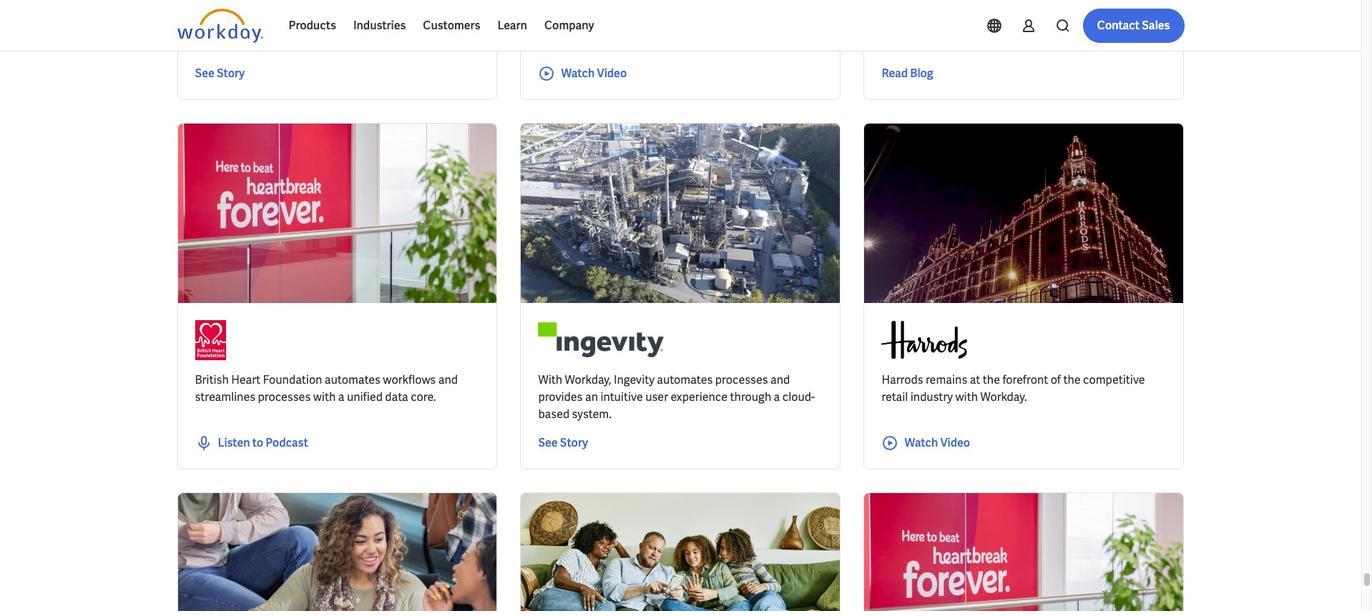 Task type: describe. For each thing, give the bounding box(es) containing it.
supports
[[571, 20, 617, 35]]

british heart foundation automates workflows and streamlines processes with a unified data core.
[[195, 373, 458, 405]]

outcome
[[397, 16, 440, 29]]

intuitive
[[601, 390, 643, 405]]

system. inside bill gosling outsourcing improves employee training and development with a smarter learning management system.
[[195, 37, 235, 52]]

british
[[195, 373, 229, 388]]

with for processes
[[313, 390, 336, 405]]

forefront
[[1003, 373, 1049, 388]]

it
[[561, 20, 568, 35]]

at
[[970, 373, 981, 388]]

bill gosling outsourcing improves employee training and development with a smarter learning management system.
[[195, 3, 478, 52]]

remains
[[926, 373, 968, 388]]

outsourcing
[[255, 3, 320, 18]]

foundation
[[263, 373, 322, 388]]

0 horizontal spatial see
[[195, 66, 215, 81]]

to inside renault transforms its hr processes to reinvent the way it supports employees and serves customers.
[[729, 3, 740, 18]]

clear all
[[559, 16, 597, 29]]

more button
[[480, 8, 544, 36]]

ingevity
[[614, 373, 655, 388]]

contact sales
[[1098, 18, 1170, 33]]

connect,
[[1013, 20, 1058, 35]]

based
[[538, 407, 570, 422]]

unified
[[347, 390, 383, 405]]

podcast
[[266, 435, 308, 451]]

0 vertical spatial video
[[597, 66, 627, 81]]

harrods remains at the forefront of the competitive retail industry with workday.
[[882, 373, 1146, 405]]

clear
[[559, 16, 583, 29]]

0 horizontal spatial watch video
[[561, 66, 627, 81]]

delivers
[[938, 3, 979, 18]]

employees
[[619, 20, 675, 35]]

streamlines
[[195, 390, 256, 405]]

processes for through
[[716, 373, 768, 388]]

listen to podcast
[[218, 435, 308, 451]]

company button
[[536, 9, 603, 43]]

gosling
[[213, 3, 253, 18]]

1 vertical spatial see story link
[[538, 435, 588, 452]]

development
[[217, 20, 285, 35]]

processes inside british heart foundation automates workflows and streamlines processes with a unified data core.
[[258, 390, 311, 405]]

go to the homepage image
[[177, 9, 263, 43]]

harrods
[[882, 373, 924, 388]]

watch for watch video link to the right
[[905, 435, 938, 451]]

industries button
[[345, 9, 415, 43]]

1 horizontal spatial see story
[[538, 435, 588, 451]]

1 horizontal spatial the
[[983, 373, 1000, 388]]

way
[[538, 20, 558, 35]]

employee inside bill gosling outsourcing improves employee training and development with a smarter learning management system.
[[372, 3, 422, 18]]

workflows
[[383, 373, 436, 388]]

automates for unified
[[325, 373, 381, 388]]

read blog
[[882, 66, 934, 81]]

management
[[409, 20, 478, 35]]

and inside 'prudential delivers a world-class employee experience to empower its people to connect, grow, and succeed.'
[[1090, 20, 1110, 35]]

grow,
[[1060, 20, 1088, 35]]

harrods image
[[882, 320, 968, 360]]

0 vertical spatial watch video link
[[538, 65, 627, 82]]

experience inside with workday, ingevity automates processes and provides an intuitive user experience through a cloud- based system.
[[671, 390, 728, 405]]

bill
[[195, 3, 211, 18]]

blog
[[911, 66, 934, 81]]

0 vertical spatial see story link
[[195, 65, 245, 82]]

cloud-
[[783, 390, 815, 405]]

core.
[[411, 390, 436, 405]]

to down prudential
[[882, 20, 893, 35]]

with for development
[[288, 20, 310, 35]]

improves
[[322, 3, 370, 18]]

provides
[[538, 390, 583, 405]]

learn button
[[489, 9, 536, 43]]

and inside with workday, ingevity automates processes and provides an intuitive user experience through a cloud- based system.
[[771, 373, 790, 388]]

contact
[[1098, 18, 1140, 33]]

its inside renault transforms its hr processes to reinvent the way it supports employees and serves customers.
[[640, 3, 653, 18]]

hr
[[655, 3, 671, 18]]

customers
[[423, 18, 480, 33]]

a inside british heart foundation automates workflows and streamlines processes with a unified data core.
[[338, 390, 345, 405]]

retail
[[882, 390, 908, 405]]

prudential delivers a world-class employee experience to empower its people to connect, grow, and succeed.
[[882, 3, 1161, 35]]

workday,
[[565, 373, 612, 388]]

ingevity corporation image
[[538, 320, 664, 360]]

training
[[425, 3, 465, 18]]

1 horizontal spatial watch video
[[905, 435, 971, 451]]



Task type: vqa. For each thing, say whether or not it's contained in the screenshot.
the Industries DROPDOWN BUTTON
yes



Task type: locate. For each thing, give the bounding box(es) containing it.
automates inside with workday, ingevity automates processes and provides an intuitive user experience through a cloud- based system.
[[657, 373, 713, 388]]

1 vertical spatial see
[[538, 435, 558, 451]]

1 horizontal spatial video
[[941, 435, 971, 451]]

0 horizontal spatial system.
[[195, 37, 235, 52]]

processes inside renault transforms its hr processes to reinvent the way it supports employees and serves customers.
[[673, 3, 726, 18]]

and inside bill gosling outsourcing improves employee training and development with a smarter learning management system.
[[195, 20, 215, 35]]

the right reinvent
[[787, 3, 805, 18]]

class
[[1022, 3, 1049, 18]]

1 vertical spatial experience
[[671, 390, 728, 405]]

see story down based
[[538, 435, 588, 451]]

1 horizontal spatial watch
[[905, 435, 938, 451]]

1 vertical spatial see story
[[538, 435, 588, 451]]

1 horizontal spatial system.
[[572, 407, 612, 422]]

see down go to the homepage image
[[195, 66, 215, 81]]

with down outsourcing
[[288, 20, 310, 35]]

smarter
[[321, 20, 362, 35]]

reinvent
[[742, 3, 785, 18]]

0 horizontal spatial watch video link
[[538, 65, 627, 82]]

0 vertical spatial processes
[[673, 3, 726, 18]]

through
[[730, 390, 772, 405]]

1 automates from the left
[[325, 373, 381, 388]]

video down "industry"
[[941, 435, 971, 451]]

processes up through on the right of the page
[[716, 373, 768, 388]]

a left unified
[[338, 390, 345, 405]]

employee
[[372, 3, 422, 18], [1051, 3, 1101, 18]]

a left smarter
[[313, 20, 319, 35]]

2 vertical spatial processes
[[258, 390, 311, 405]]

with down the foundation
[[313, 390, 336, 405]]

british heart foundation image
[[195, 320, 226, 360]]

sales
[[1142, 18, 1170, 33]]

0 vertical spatial watch
[[561, 66, 595, 81]]

story for see story link to the top
[[217, 66, 245, 81]]

0 horizontal spatial watch
[[561, 66, 595, 81]]

processes for employees
[[673, 3, 726, 18]]

watch video link down "industry"
[[882, 435, 971, 452]]

1 vertical spatial video
[[941, 435, 971, 451]]

watch down "industry"
[[905, 435, 938, 451]]

to
[[729, 3, 740, 18], [882, 20, 893, 35], [999, 20, 1010, 35], [252, 435, 263, 451]]

0 horizontal spatial its
[[640, 3, 653, 18]]

with workday, ingevity automates processes and provides an intuitive user experience through a cloud- based system.
[[538, 373, 815, 422]]

a inside bill gosling outsourcing improves employee training and development with a smarter learning management system.
[[313, 20, 319, 35]]

read
[[882, 66, 908, 81]]

its
[[640, 3, 653, 18], [946, 20, 959, 35]]

with inside harrods remains at the forefront of the competitive retail industry with workday.
[[956, 390, 978, 405]]

see story link
[[195, 65, 245, 82], [538, 435, 588, 452]]

topic
[[189, 16, 213, 29]]

listen
[[218, 435, 250, 451]]

automates for experience
[[657, 373, 713, 388]]

system. inside with workday, ingevity automates processes and provides an intuitive user experience through a cloud- based system.
[[572, 407, 612, 422]]

and right workflows
[[438, 373, 458, 388]]

business
[[354, 16, 395, 29]]

and right grow,
[[1090, 20, 1110, 35]]

with down at
[[956, 390, 978, 405]]

2 horizontal spatial with
[[956, 390, 978, 405]]

see story link down based
[[538, 435, 588, 452]]

system.
[[195, 37, 235, 52], [572, 407, 612, 422]]

customers button
[[415, 9, 489, 43]]

watch for the topmost watch video link
[[561, 66, 595, 81]]

1 horizontal spatial automates
[[657, 373, 713, 388]]

0 horizontal spatial with
[[288, 20, 310, 35]]

a left cloud-
[[774, 390, 780, 405]]

with inside bill gosling outsourcing improves employee training and development with a smarter learning management system.
[[288, 20, 310, 35]]

0 vertical spatial watch video
[[561, 66, 627, 81]]

experience inside 'prudential delivers a world-class employee experience to empower its people to connect, grow, and succeed.'
[[1104, 3, 1161, 18]]

the right at
[[983, 373, 1000, 388]]

employee inside 'prudential delivers a world-class employee experience to empower its people to connect, grow, and succeed.'
[[1051, 3, 1101, 18]]

watch
[[561, 66, 595, 81], [905, 435, 938, 451]]

industry button
[[253, 8, 331, 36]]

watch video down "industry"
[[905, 435, 971, 451]]

story down go to the homepage image
[[217, 66, 245, 81]]

with inside british heart foundation automates workflows and streamlines processes with a unified data core.
[[313, 390, 336, 405]]

the inside renault transforms its hr processes to reinvent the way it supports employees and serves customers.
[[787, 3, 805, 18]]

the right 'of'
[[1064, 373, 1081, 388]]

its down delivers
[[946, 20, 959, 35]]

a inside 'prudential delivers a world-class employee experience to empower its people to connect, grow, and succeed.'
[[981, 3, 987, 18]]

user
[[646, 390, 668, 405]]

an
[[585, 390, 598, 405]]

automates inside british heart foundation automates workflows and streamlines processes with a unified data core.
[[325, 373, 381, 388]]

1 horizontal spatial see
[[538, 435, 558, 451]]

see down based
[[538, 435, 558, 451]]

video
[[597, 66, 627, 81], [941, 435, 971, 451]]

1 horizontal spatial story
[[560, 435, 588, 451]]

system. down topic button
[[195, 37, 235, 52]]

and
[[195, 20, 215, 35], [678, 20, 697, 35], [1090, 20, 1110, 35], [438, 373, 458, 388], [771, 373, 790, 388]]

customers.
[[736, 20, 793, 35]]

and up cloud-
[[771, 373, 790, 388]]

1 vertical spatial its
[[946, 20, 959, 35]]

automates
[[325, 373, 381, 388], [657, 373, 713, 388]]

world-
[[990, 3, 1022, 18]]

all
[[586, 16, 597, 29]]

industry
[[265, 16, 303, 29]]

0 horizontal spatial experience
[[671, 390, 728, 405]]

see story link down go to the homepage image
[[195, 65, 245, 82]]

business outcome
[[354, 16, 440, 29]]

watch down it
[[561, 66, 595, 81]]

listen to podcast link
[[195, 435, 308, 452]]

and down bill
[[195, 20, 215, 35]]

1 horizontal spatial with
[[313, 390, 336, 405]]

workday.
[[981, 390, 1027, 405]]

system. down an
[[572, 407, 612, 422]]

see
[[195, 66, 215, 81], [538, 435, 558, 451]]

heart
[[231, 373, 261, 388]]

1 employee from the left
[[372, 3, 422, 18]]

people
[[962, 20, 997, 35]]

learn
[[498, 18, 527, 33]]

processes up serves
[[673, 3, 726, 18]]

see story
[[195, 66, 245, 81], [538, 435, 588, 451]]

its left hr at the left
[[640, 3, 653, 18]]

business outcome button
[[343, 8, 468, 36]]

of
[[1051, 373, 1061, 388]]

more
[[491, 16, 515, 29]]

and inside british heart foundation automates workflows and streamlines processes with a unified data core.
[[438, 373, 458, 388]]

story down based
[[560, 435, 588, 451]]

industries
[[353, 18, 406, 33]]

serves
[[700, 20, 733, 35]]

1 vertical spatial processes
[[716, 373, 768, 388]]

0 horizontal spatial see story
[[195, 66, 245, 81]]

a inside with workday, ingevity automates processes and provides an intuitive user experience through a cloud- based system.
[[774, 390, 780, 405]]

automates up unified
[[325, 373, 381, 388]]

0 vertical spatial see
[[195, 66, 215, 81]]

1 horizontal spatial experience
[[1104, 3, 1161, 18]]

industry
[[911, 390, 953, 405]]

2 automates from the left
[[657, 373, 713, 388]]

and left serves
[[678, 20, 697, 35]]

Search Customer Stories text field
[[981, 9, 1157, 34]]

0 vertical spatial its
[[640, 3, 653, 18]]

1 horizontal spatial see story link
[[538, 435, 588, 452]]

experience right user
[[671, 390, 728, 405]]

video down supports
[[597, 66, 627, 81]]

a up the people
[[981, 3, 987, 18]]

transforms
[[581, 3, 638, 18]]

topic button
[[177, 8, 242, 36]]

1 horizontal spatial employee
[[1051, 3, 1101, 18]]

0 horizontal spatial story
[[217, 66, 245, 81]]

automates up user
[[657, 373, 713, 388]]

empower
[[895, 20, 944, 35]]

0 vertical spatial story
[[217, 66, 245, 81]]

1 vertical spatial watch video
[[905, 435, 971, 451]]

processes down the foundation
[[258, 390, 311, 405]]

renault transforms its hr processes to reinvent the way it supports employees and serves customers.
[[538, 3, 805, 35]]

see story down go to the homepage image
[[195, 66, 245, 81]]

0 horizontal spatial see story link
[[195, 65, 245, 82]]

employee up learning
[[372, 3, 422, 18]]

contact sales link
[[1083, 9, 1185, 43]]

and inside renault transforms its hr processes to reinvent the way it supports employees and serves customers.
[[678, 20, 697, 35]]

read blog link
[[882, 65, 934, 82]]

watch video
[[561, 66, 627, 81], [905, 435, 971, 451]]

to down world-
[[999, 20, 1010, 35]]

0 horizontal spatial automates
[[325, 373, 381, 388]]

products
[[289, 18, 336, 33]]

0 vertical spatial experience
[[1104, 3, 1161, 18]]

story for the bottom see story link
[[560, 435, 588, 451]]

0 horizontal spatial employee
[[372, 3, 422, 18]]

employee up grow,
[[1051, 3, 1101, 18]]

to right listen
[[252, 435, 263, 451]]

its inside 'prudential delivers a world-class employee experience to empower its people to connect, grow, and succeed.'
[[946, 20, 959, 35]]

experience
[[1104, 3, 1161, 18], [671, 390, 728, 405]]

prudential
[[882, 3, 936, 18]]

1 vertical spatial watch
[[905, 435, 938, 451]]

1 horizontal spatial watch video link
[[882, 435, 971, 452]]

a
[[981, 3, 987, 18], [313, 20, 319, 35], [338, 390, 345, 405], [774, 390, 780, 405]]

0 vertical spatial system.
[[195, 37, 235, 52]]

products button
[[280, 9, 345, 43]]

1 vertical spatial watch video link
[[882, 435, 971, 452]]

succeed.
[[1112, 20, 1159, 35]]

1 vertical spatial story
[[560, 435, 588, 451]]

competitive
[[1084, 373, 1146, 388]]

0 horizontal spatial video
[[597, 66, 627, 81]]

0 vertical spatial see story
[[195, 66, 245, 81]]

watch video down supports
[[561, 66, 627, 81]]

company
[[545, 18, 594, 33]]

learning
[[364, 20, 406, 35]]

experience up contact sales
[[1104, 3, 1161, 18]]

watch video link down supports
[[538, 65, 627, 82]]

2 employee from the left
[[1051, 3, 1101, 18]]

clear all button
[[555, 8, 602, 36]]

data
[[385, 390, 408, 405]]

renault
[[538, 3, 579, 18]]

1 horizontal spatial its
[[946, 20, 959, 35]]

watch video link
[[538, 65, 627, 82], [882, 435, 971, 452]]

to up serves
[[729, 3, 740, 18]]

processes inside with workday, ingevity automates processes and provides an intuitive user experience through a cloud- based system.
[[716, 373, 768, 388]]

0 horizontal spatial the
[[787, 3, 805, 18]]

1 vertical spatial system.
[[572, 407, 612, 422]]

2 horizontal spatial the
[[1064, 373, 1081, 388]]

processes
[[673, 3, 726, 18], [716, 373, 768, 388], [258, 390, 311, 405]]

with
[[538, 373, 563, 388]]



